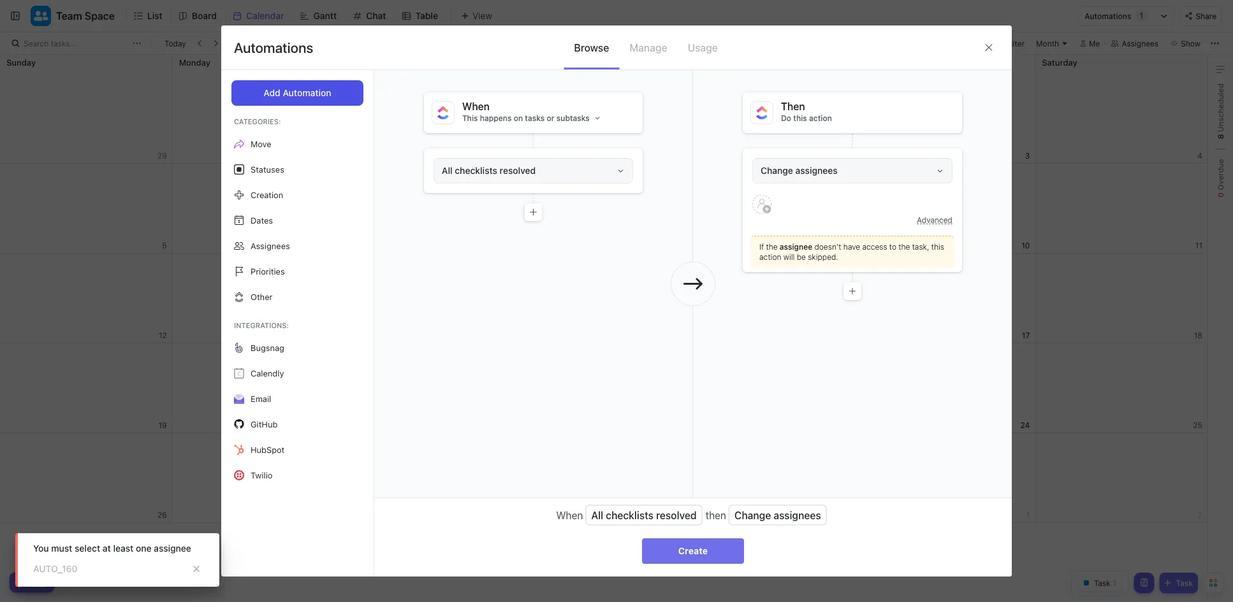 Task type: vqa. For each thing, say whether or not it's contained in the screenshot.
cell
yes



Task type: locate. For each thing, give the bounding box(es) containing it.
1 horizontal spatial when
[[556, 510, 583, 522]]

cell
[[517, 344, 691, 433]]

9
[[853, 241, 858, 250]]

grid containing sunday
[[0, 55, 1209, 603]]

be inside doesn't have access to the task, this action will be skipped.
[[797, 253, 806, 262]]

this down then
[[794, 114, 807, 122]]

11
[[1196, 241, 1203, 250]]

change assignees
[[761, 166, 838, 176], [735, 510, 821, 522]]

calendly
[[251, 369, 284, 379]]

statuses
[[251, 165, 284, 174]]

assignee right one
[[154, 544, 191, 554]]

0 vertical spatial be
[[768, 82, 777, 91]]

all checklists resolved up create
[[592, 510, 697, 522]]

calendly image
[[234, 369, 244, 379]]

17
[[1022, 331, 1030, 340]]

10
[[1022, 241, 1030, 250]]

change down do
[[761, 166, 793, 176]]

1 vertical spatial all checklists resolved
[[592, 510, 697, 522]]

0 horizontal spatial checklists
[[455, 166, 498, 176]]

5 row from the top
[[0, 434, 1209, 524]]

this right task,
[[932, 242, 945, 251]]

categories:
[[234, 118, 281, 126]]

2 clickup image from the left
[[757, 106, 768, 120]]

0 horizontal spatial be
[[768, 82, 777, 91]]

0 horizontal spatial this
[[794, 114, 807, 122]]

0 vertical spatial assignee
[[780, 242, 813, 251]]

4 row from the top
[[0, 344, 1209, 434]]

least
[[113, 544, 134, 554]]

leftover tasks can be done today
[[698, 82, 819, 91]]

you
[[33, 544, 49, 554]]

action
[[810, 114, 832, 122], [760, 253, 782, 262]]

change assignees down do
[[761, 166, 838, 176]]

clickup image
[[438, 106, 449, 120], [757, 106, 768, 120]]

1 row from the top
[[0, 55, 1209, 164]]

change right then
[[735, 510, 771, 522]]

0 horizontal spatial all checklists resolved
[[442, 166, 536, 176]]

1 horizontal spatial action
[[810, 114, 832, 122]]

0 horizontal spatial all
[[442, 166, 453, 176]]

row containing 26
[[0, 434, 1209, 524]]

select
[[75, 544, 100, 554]]

0 horizontal spatial assignee
[[154, 544, 191, 554]]

assignee
[[780, 242, 813, 251], [154, 544, 191, 554]]

be inside grid
[[768, 82, 777, 91]]

doesn't
[[815, 242, 842, 251]]

change assignees button
[[753, 158, 953, 184]]

assignee up will
[[780, 242, 813, 251]]

priorities
[[251, 267, 285, 277]]

must
[[51, 544, 72, 554]]

move
[[251, 139, 272, 149]]

1 clickup image from the left
[[438, 106, 449, 120]]

row containing 12
[[0, 254, 1209, 344]]

this inside then do this action
[[794, 114, 807, 122]]

0 vertical spatial checklists
[[455, 166, 498, 176]]

1 horizontal spatial clickup image
[[757, 106, 768, 120]]

if the assignee
[[760, 242, 813, 251]]

one
[[136, 544, 152, 554]]

29
[[676, 511, 685, 520]]

0 vertical spatial all checklists resolved
[[442, 166, 536, 176]]

0 horizontal spatial the
[[766, 242, 778, 251]]

0 vertical spatial assignees
[[796, 166, 838, 176]]

25
[[1194, 421, 1203, 430]]

be
[[768, 82, 777, 91], [797, 253, 806, 262]]

row containing 5
[[0, 164, 1209, 254]]

1 vertical spatial assignees
[[251, 241, 290, 251]]

1 vertical spatial action
[[760, 253, 782, 262]]

team space button
[[51, 2, 115, 30]]

0 vertical spatial this
[[794, 114, 807, 122]]

this
[[794, 114, 807, 122], [932, 242, 945, 251]]

all checklists resolved button
[[434, 158, 633, 184]]

1 vertical spatial checklists
[[606, 510, 654, 522]]

will
[[784, 253, 795, 262]]

clickup image left do
[[757, 106, 768, 120]]

calendar link
[[246, 0, 289, 32]]

checklists left '29'
[[606, 510, 654, 522]]

change assignees inside dropdown button
[[761, 166, 838, 176]]

wednesday
[[524, 57, 570, 67]]

change inside dropdown button
[[761, 166, 793, 176]]

automations down calendar link
[[234, 39, 313, 56]]

board
[[192, 11, 217, 21]]

0 vertical spatial when
[[462, 100, 490, 113]]

do
[[781, 114, 792, 122]]

onboarding checklist button element
[[15, 578, 25, 588]]

list
[[147, 11, 163, 21]]

0 horizontal spatial automations
[[234, 39, 313, 56]]

leftover
[[698, 82, 728, 91]]

0 horizontal spatial when
[[462, 100, 490, 113]]

then
[[781, 100, 805, 113]]

assignees
[[796, 166, 838, 176], [774, 510, 821, 522]]

action down today
[[810, 114, 832, 122]]

usage
[[688, 41, 718, 54]]

1 horizontal spatial be
[[797, 253, 806, 262]]

0 vertical spatial action
[[810, 114, 832, 122]]

all checklists resolved
[[442, 166, 536, 176], [592, 510, 697, 522]]

1
[[1140, 11, 1144, 20]]

12
[[159, 331, 167, 340]]

1 horizontal spatial checklists
[[606, 510, 654, 522]]

assignees down 1
[[1122, 39, 1159, 48]]

cell inside grid
[[517, 344, 691, 433]]

gantt
[[314, 11, 337, 21]]

assignees button
[[1106, 36, 1165, 51]]

1 horizontal spatial the
[[899, 242, 911, 251]]

all checklists resolved down happens
[[442, 166, 536, 176]]

tasks
[[730, 82, 751, 91]]

assignees
[[1122, 39, 1159, 48], [251, 241, 290, 251]]

task,
[[913, 242, 930, 251]]

checklists
[[455, 166, 498, 176], [606, 510, 654, 522]]

row containing 19
[[0, 344, 1209, 434]]

1 vertical spatial this
[[932, 242, 945, 251]]

1 horizontal spatial assignee
[[780, 242, 813, 251]]

chat link
[[366, 0, 391, 32]]

assignees up priorities
[[251, 241, 290, 251]]

overdue
[[1217, 159, 1226, 193]]

0 vertical spatial resolved
[[500, 166, 536, 176]]

1 horizontal spatial all checklists resolved
[[592, 510, 697, 522]]

browse
[[574, 41, 609, 54]]

automations up me
[[1085, 11, 1132, 20]]

me
[[1090, 39, 1101, 48]]

0 vertical spatial all
[[442, 166, 453, 176]]

thursday
[[697, 57, 734, 67]]

2 the from the left
[[899, 242, 911, 251]]

the inside doesn't have access to the task, this action will be skipped.
[[899, 242, 911, 251]]

tasks...
[[51, 39, 77, 48]]

0 vertical spatial change
[[761, 166, 793, 176]]

share
[[1196, 12, 1217, 21]]

action down if
[[760, 253, 782, 262]]

the right to
[[899, 242, 911, 251]]

all checklists resolved inside dropdown button
[[442, 166, 536, 176]]

0 vertical spatial automations
[[1085, 11, 1132, 20]]

resolved inside dropdown button
[[500, 166, 536, 176]]

1 horizontal spatial all
[[592, 510, 604, 522]]

0 vertical spatial change assignees
[[761, 166, 838, 176]]

1 vertical spatial be
[[797, 253, 806, 262]]

checklists down this
[[455, 166, 498, 176]]

1 horizontal spatial resolved
[[656, 510, 697, 522]]

all
[[442, 166, 453, 176], [592, 510, 604, 522]]

advanced
[[917, 216, 953, 225]]

0 horizontal spatial resolved
[[500, 166, 536, 176]]

clickup image left this
[[438, 106, 449, 120]]

change assignees right then
[[735, 510, 821, 522]]

0 horizontal spatial clickup image
[[438, 106, 449, 120]]

be right will
[[797, 253, 806, 262]]

2 row from the top
[[0, 164, 1209, 254]]

row
[[0, 55, 1209, 164], [0, 164, 1209, 254], [0, 254, 1209, 344], [0, 344, 1209, 434], [0, 434, 1209, 524]]

search tasks...
[[24, 39, 77, 48]]

1 horizontal spatial assignees
[[1122, 39, 1159, 48]]

be right can at the right of the page
[[768, 82, 777, 91]]

1 vertical spatial change
[[735, 510, 771, 522]]

0 horizontal spatial action
[[760, 253, 782, 262]]

or
[[547, 114, 555, 122]]

1 the from the left
[[766, 242, 778, 251]]

resolved down the on
[[500, 166, 536, 176]]

dates
[[251, 216, 273, 225]]

3 row from the top
[[0, 254, 1209, 344]]

1 horizontal spatial this
[[932, 242, 945, 251]]

0 vertical spatial assignees
[[1122, 39, 1159, 48]]

the
[[766, 242, 778, 251], [899, 242, 911, 251]]

resolved left then
[[656, 510, 697, 522]]

the right if
[[766, 242, 778, 251]]

creation
[[251, 190, 283, 200]]

1 vertical spatial all
[[592, 510, 604, 522]]

create button
[[642, 539, 744, 565]]

grid
[[0, 55, 1209, 603]]



Task type: describe. For each thing, give the bounding box(es) containing it.
integrations:
[[234, 322, 289, 330]]

if
[[760, 242, 764, 251]]

table
[[416, 11, 438, 21]]

to
[[890, 242, 897, 251]]

table link
[[416, 0, 443, 32]]

sunday
[[6, 57, 36, 67]]

0
[[1217, 193, 1226, 198]]

team
[[56, 10, 82, 22]]

twilio
[[251, 471, 273, 481]]

3
[[1026, 152, 1030, 160]]

1 vertical spatial assignees
[[774, 510, 821, 522]]

action inside then do this action
[[810, 114, 832, 122]]

saturday
[[1043, 57, 1078, 67]]

1 vertical spatial when
[[556, 510, 583, 522]]

unscheduled
[[1217, 84, 1226, 134]]

Search tasks... text field
[[24, 34, 129, 52]]

1 vertical spatial automations
[[234, 39, 313, 56]]

github
[[251, 420, 278, 430]]

create
[[679, 546, 708, 557]]

chat
[[366, 11, 386, 21]]

manage
[[630, 41, 668, 54]]

have
[[844, 242, 861, 251]]

1 vertical spatial change assignees
[[735, 510, 821, 522]]

action inside doesn't have access to the task, this action will be skipped.
[[760, 253, 782, 262]]

assignees inside button
[[1122, 39, 1159, 48]]

2/4
[[34, 579, 45, 586]]

doesn't have access to the task, this action will be skipped.
[[760, 242, 945, 262]]

this
[[462, 114, 478, 122]]

other
[[251, 292, 273, 302]]

space
[[85, 10, 115, 22]]

24
[[1021, 421, 1030, 430]]

gantt link
[[314, 0, 342, 32]]

2
[[853, 152, 858, 160]]

onboarding checklist button image
[[15, 578, 25, 588]]

auto_160
[[33, 564, 78, 575]]

19
[[159, 421, 167, 430]]

today button
[[162, 37, 189, 50]]

hubspot
[[251, 446, 285, 455]]

1 vertical spatial resolved
[[656, 510, 697, 522]]

subtasks
[[557, 114, 590, 122]]

monday
[[179, 57, 211, 67]]

clickup image for then
[[757, 106, 768, 120]]

1 horizontal spatial automations
[[1085, 11, 1132, 20]]

0 horizontal spatial assignees
[[251, 241, 290, 251]]

add automation
[[264, 88, 331, 98]]

5
[[162, 241, 167, 250]]

on
[[514, 114, 523, 122]]

8
[[1217, 134, 1226, 139]]

add automation button
[[232, 80, 364, 106]]

me button
[[1076, 36, 1106, 51]]

tasks
[[525, 114, 545, 122]]

row containing leftover tasks can be done today
[[0, 55, 1209, 164]]

26
[[157, 511, 167, 520]]

4
[[1198, 152, 1203, 160]]

list link
[[147, 0, 168, 32]]

clickup image for when
[[438, 106, 449, 120]]

1 vertical spatial assignee
[[154, 544, 191, 554]]

then do this action
[[781, 100, 832, 122]]

you must select at least one assignee
[[33, 544, 191, 554]]

assignees inside dropdown button
[[796, 166, 838, 176]]

all inside dropdown button
[[442, 166, 453, 176]]

happens
[[480, 114, 512, 122]]

bugsnag
[[251, 344, 285, 353]]

done
[[779, 82, 797, 91]]

this inside doesn't have access to the task, this action will be skipped.
[[932, 242, 945, 251]]

share button
[[1180, 6, 1222, 26]]

automation
[[283, 88, 331, 98]]

today
[[799, 82, 819, 91]]

access
[[863, 242, 888, 251]]

then
[[706, 510, 727, 522]]

task
[[1177, 579, 1194, 588]]

18
[[1195, 331, 1203, 340]]

checklists inside dropdown button
[[455, 166, 498, 176]]

this happens on tasks or subtasks
[[462, 114, 590, 122]]

search
[[24, 39, 49, 48]]

today
[[165, 39, 186, 48]]

calendar
[[246, 11, 284, 21]]

at
[[103, 544, 111, 554]]

team space
[[56, 10, 115, 22]]

skipped.
[[808, 253, 839, 262]]

can
[[753, 82, 766, 91]]



